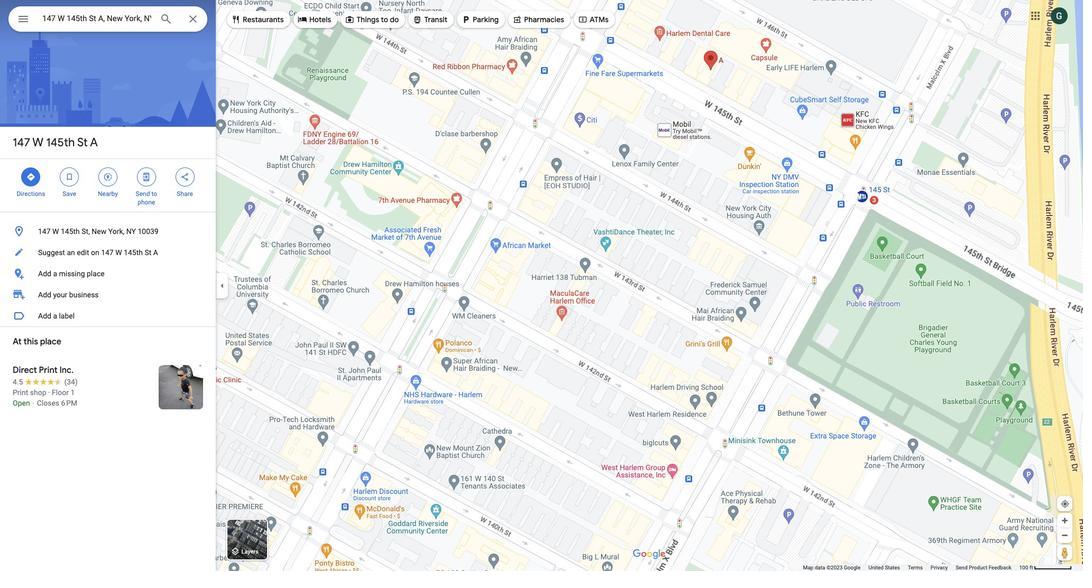 Task type: describe. For each thing, give the bounding box(es) containing it.
147 W 145th St A, New York, NY 10039 field
[[8, 6, 207, 32]]

product
[[969, 566, 988, 571]]


[[461, 14, 471, 25]]

ny
[[126, 228, 136, 236]]

4.5
[[13, 378, 23, 387]]

collapse side panel image
[[216, 280, 228, 292]]

united states
[[869, 566, 900, 571]]

feedback
[[989, 566, 1012, 571]]

at this place
[[13, 337, 61, 348]]

parking
[[473, 15, 499, 24]]

w for 147 w 145th st a
[[32, 135, 43, 150]]

label
[[59, 312, 75, 321]]

save
[[63, 190, 76, 198]]

add your business
[[38, 291, 99, 299]]

do
[[390, 15, 399, 24]]

©2023
[[827, 566, 843, 571]]

147 w 145th st a main content
[[0, 0, 216, 572]]

an
[[67, 249, 75, 257]]

add for add a label
[[38, 312, 51, 321]]

st,
[[82, 228, 90, 236]]

map data ©2023 google
[[803, 566, 861, 571]]

147 w 145th st a
[[13, 135, 98, 150]]

 hotels
[[298, 14, 331, 25]]

6 pm
[[61, 399, 77, 408]]

147 for 147 w 145th st a
[[13, 135, 30, 150]]

100 ft
[[1020, 566, 1034, 571]]


[[180, 171, 190, 183]]

send for send to phone
[[136, 190, 150, 198]]

a for label
[[53, 312, 57, 321]]

 search field
[[8, 6, 207, 34]]

suggest an edit on 147 w 145th st a button
[[0, 242, 216, 263]]

privacy button
[[931, 565, 948, 572]]

direct
[[13, 366, 37, 376]]

2 horizontal spatial 147
[[101, 249, 114, 257]]

new
[[92, 228, 106, 236]]

100
[[1020, 566, 1029, 571]]

missing
[[59, 270, 85, 278]]

transit
[[424, 15, 448, 24]]

print inside print shop · floor 1 open ⋅ closes 6 pm
[[13, 389, 28, 397]]

united
[[869, 566, 884, 571]]

 button
[[8, 6, 38, 34]]


[[513, 14, 522, 25]]

data
[[815, 566, 826, 571]]

147 for 147 w 145th st, new york, ny 10039
[[38, 228, 51, 236]]

inc.
[[59, 366, 74, 376]]

147 w 145th st, new york, ny 10039
[[38, 228, 159, 236]]

147 w 145th st, new york, ny 10039 button
[[0, 221, 216, 242]]

a for missing
[[53, 270, 57, 278]]

print shop · floor 1 open ⋅ closes 6 pm
[[13, 389, 77, 408]]

united states button
[[869, 565, 900, 572]]

terms
[[908, 566, 923, 571]]

 pharmacies
[[513, 14, 565, 25]]

4.5 stars 34 reviews image
[[13, 377, 78, 388]]


[[17, 12, 30, 26]]

 transit
[[413, 14, 448, 25]]


[[298, 14, 307, 25]]

privacy
[[931, 566, 948, 571]]

2 vertical spatial w
[[115, 249, 122, 257]]

(34)
[[64, 378, 78, 387]]

footer inside google maps element
[[803, 565, 1020, 572]]

send for send product feedback
[[956, 566, 968, 571]]

suggest an edit on 147 w 145th st a
[[38, 249, 158, 257]]

on
[[91, 249, 99, 257]]

 parking
[[461, 14, 499, 25]]

a inside suggest an edit on 147 w 145th st a button
[[153, 249, 158, 257]]

google
[[844, 566, 861, 571]]

atms
[[590, 15, 609, 24]]

add a label
[[38, 312, 75, 321]]

·
[[48, 389, 50, 397]]

add your business link
[[0, 285, 216, 306]]


[[345, 14, 355, 25]]

york,
[[108, 228, 124, 236]]

show your location image
[[1061, 500, 1070, 510]]

business
[[69, 291, 99, 299]]



Task type: vqa. For each thing, say whether or not it's contained in the screenshot.
 ATMs
yes



Task type: locate. For each thing, give the bounding box(es) containing it.
send product feedback button
[[956, 565, 1012, 572]]

0 vertical spatial to
[[381, 15, 388, 24]]

w up suggest
[[52, 228, 59, 236]]

3 add from the top
[[38, 312, 51, 321]]

1 vertical spatial 145th
[[61, 228, 80, 236]]

0 vertical spatial place
[[87, 270, 105, 278]]

to inside send to phone
[[152, 190, 157, 198]]

print up open
[[13, 389, 28, 397]]

1 vertical spatial send
[[956, 566, 968, 571]]

0 vertical spatial st
[[77, 135, 88, 150]]

⋅
[[32, 399, 35, 408]]

states
[[885, 566, 900, 571]]

0 vertical spatial send
[[136, 190, 150, 198]]

restaurants
[[243, 15, 284, 24]]

send left product
[[956, 566, 968, 571]]

147 up 
[[13, 135, 30, 150]]

closes
[[37, 399, 59, 408]]

0 horizontal spatial w
[[32, 135, 43, 150]]

0 vertical spatial a
[[53, 270, 57, 278]]

w down york,
[[115, 249, 122, 257]]

None field
[[42, 12, 151, 25]]

zoom in image
[[1061, 517, 1069, 525]]

1 horizontal spatial print
[[39, 366, 57, 376]]

actions for 147 w 145th st a region
[[0, 159, 216, 212]]

st down the 10039
[[145, 249, 151, 257]]

add down suggest
[[38, 270, 51, 278]]

a left missing
[[53, 270, 57, 278]]

145th left st,
[[61, 228, 80, 236]]

add a missing place
[[38, 270, 105, 278]]

2 horizontal spatial w
[[115, 249, 122, 257]]

terms button
[[908, 565, 923, 572]]

add inside button
[[38, 270, 51, 278]]

send to phone
[[136, 190, 157, 206]]

place down the on
[[87, 270, 105, 278]]

0 horizontal spatial 147
[[13, 135, 30, 150]]

directions
[[17, 190, 45, 198]]

145th for st
[[46, 135, 75, 150]]

place inside button
[[87, 270, 105, 278]]

a inside button
[[53, 270, 57, 278]]

0 vertical spatial add
[[38, 270, 51, 278]]

add inside button
[[38, 312, 51, 321]]

2 add from the top
[[38, 291, 51, 299]]

 atms
[[578, 14, 609, 25]]

1 vertical spatial add
[[38, 291, 51, 299]]

place right 'this'
[[40, 337, 61, 348]]

1 add from the top
[[38, 270, 51, 278]]


[[142, 171, 151, 183]]

add for add your business
[[38, 291, 51, 299]]

0 horizontal spatial print
[[13, 389, 28, 397]]

1 horizontal spatial place
[[87, 270, 105, 278]]

send inside send to phone
[[136, 190, 150, 198]]

1 vertical spatial a
[[153, 249, 158, 257]]

2 a from the top
[[53, 312, 57, 321]]

a left label
[[53, 312, 57, 321]]


[[26, 171, 36, 183]]

147 up suggest
[[38, 228, 51, 236]]

shop
[[30, 389, 46, 397]]

print up 4.5 stars 34 reviews image
[[39, 366, 57, 376]]

a down the 10039
[[153, 249, 158, 257]]

1 horizontal spatial w
[[52, 228, 59, 236]]

open
[[13, 399, 30, 408]]

1 vertical spatial to
[[152, 190, 157, 198]]

to left do
[[381, 15, 388, 24]]

send product feedback
[[956, 566, 1012, 571]]

show street view coverage image
[[1058, 546, 1073, 561]]

this
[[24, 337, 38, 348]]

0 vertical spatial print
[[39, 366, 57, 376]]

0 horizontal spatial st
[[77, 135, 88, 150]]

map
[[803, 566, 814, 571]]

1 vertical spatial a
[[53, 312, 57, 321]]

1 vertical spatial print
[[13, 389, 28, 397]]

0 vertical spatial a
[[90, 135, 98, 150]]

145th down the ny
[[124, 249, 143, 257]]

1 horizontal spatial 147
[[38, 228, 51, 236]]


[[103, 171, 113, 183]]


[[231, 14, 241, 25]]

w
[[32, 135, 43, 150], [52, 228, 59, 236], [115, 249, 122, 257]]

1 vertical spatial st
[[145, 249, 151, 257]]

a
[[53, 270, 57, 278], [53, 312, 57, 321]]

100 ft button
[[1020, 566, 1072, 571]]

1
[[71, 389, 75, 397]]

a inside button
[[53, 312, 57, 321]]

ft
[[1030, 566, 1034, 571]]

send
[[136, 190, 150, 198], [956, 566, 968, 571]]

google account: greg robinson  
(robinsongreg175@gmail.com) image
[[1051, 7, 1068, 24]]

1 a from the top
[[53, 270, 57, 278]]

st up actions for 147 w 145th st a region
[[77, 135, 88, 150]]

to
[[381, 15, 388, 24], [152, 190, 157, 198]]

0 horizontal spatial a
[[90, 135, 98, 150]]

145th up the 
[[46, 135, 75, 150]]

2 vertical spatial 145th
[[124, 249, 143, 257]]

footer
[[803, 565, 1020, 572]]

1 horizontal spatial st
[[145, 249, 151, 257]]

suggest
[[38, 249, 65, 257]]

nearby
[[98, 190, 118, 198]]

st inside button
[[145, 249, 151, 257]]

145th
[[46, 135, 75, 150], [61, 228, 80, 236], [124, 249, 143, 257]]

share
[[177, 190, 193, 198]]

147
[[13, 135, 30, 150], [38, 228, 51, 236], [101, 249, 114, 257]]

none field inside 147 w 145th st a, new york, ny 10039 field
[[42, 12, 151, 25]]

1 horizontal spatial a
[[153, 249, 158, 257]]

hotels
[[309, 15, 331, 24]]

floor
[[52, 389, 69, 397]]


[[413, 14, 422, 25]]

 things to do
[[345, 14, 399, 25]]

0 vertical spatial w
[[32, 135, 43, 150]]

1 vertical spatial 147
[[38, 228, 51, 236]]

add
[[38, 270, 51, 278], [38, 291, 51, 299], [38, 312, 51, 321]]

footer containing map data ©2023 google
[[803, 565, 1020, 572]]

2 vertical spatial add
[[38, 312, 51, 321]]

add left 'your'
[[38, 291, 51, 299]]

add a missing place button
[[0, 263, 216, 285]]

add for add a missing place
[[38, 270, 51, 278]]

0 horizontal spatial send
[[136, 190, 150, 198]]


[[65, 171, 74, 183]]

1 vertical spatial w
[[52, 228, 59, 236]]

1 horizontal spatial send
[[956, 566, 968, 571]]

10039
[[138, 228, 159, 236]]

 restaurants
[[231, 14, 284, 25]]

1 horizontal spatial to
[[381, 15, 388, 24]]

2 vertical spatial 147
[[101, 249, 114, 257]]

147 right the on
[[101, 249, 114, 257]]

at
[[13, 337, 22, 348]]

google maps element
[[0, 0, 1084, 572]]

edit
[[77, 249, 89, 257]]

send up phone
[[136, 190, 150, 198]]

layers
[[242, 549, 259, 556]]

145th for st,
[[61, 228, 80, 236]]

add left label
[[38, 312, 51, 321]]

zoom out image
[[1061, 532, 1069, 540]]

pharmacies
[[524, 15, 565, 24]]

your
[[53, 291, 67, 299]]

direct print inc.
[[13, 366, 74, 376]]


[[578, 14, 588, 25]]

0 vertical spatial 145th
[[46, 135, 75, 150]]

phone
[[138, 199, 155, 206]]

send inside button
[[956, 566, 968, 571]]

w for 147 w 145th st, new york, ny 10039
[[52, 228, 59, 236]]

a up actions for 147 w 145th st a region
[[90, 135, 98, 150]]

a
[[90, 135, 98, 150], [153, 249, 158, 257]]

st
[[77, 135, 88, 150], [145, 249, 151, 257]]

to inside  things to do
[[381, 15, 388, 24]]

0 horizontal spatial to
[[152, 190, 157, 198]]

add a label button
[[0, 306, 216, 327]]

0 vertical spatial 147
[[13, 135, 30, 150]]

things
[[357, 15, 379, 24]]

to up phone
[[152, 190, 157, 198]]

0 horizontal spatial place
[[40, 337, 61, 348]]

w up 
[[32, 135, 43, 150]]

1 vertical spatial place
[[40, 337, 61, 348]]



